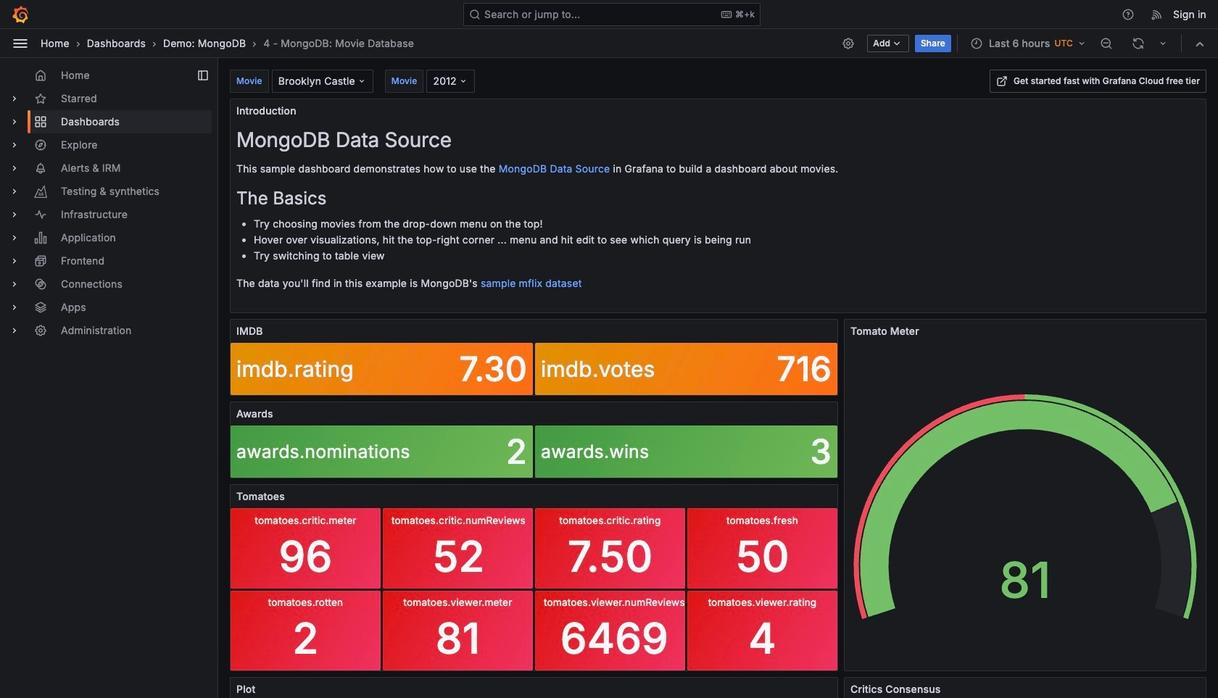 Task type: locate. For each thing, give the bounding box(es) containing it.
expand section application image
[[9, 232, 20, 244]]

undock menu image
[[197, 70, 209, 81]]

refresh dashboard image
[[1132, 37, 1145, 50]]

expand section starred image
[[9, 93, 20, 104]]

navigation element
[[0, 58, 218, 354]]

news image
[[1151, 8, 1164, 21]]

expand section explore image
[[9, 139, 20, 151]]



Task type: describe. For each thing, give the bounding box(es) containing it.
dashboard settings image
[[842, 37, 855, 50]]

expand section testing & synthetics image
[[9, 186, 20, 197]]

help image
[[1122, 8, 1135, 21]]

expand section apps image
[[9, 302, 20, 313]]

auto refresh turned off. choose refresh time interval image
[[1157, 37, 1169, 49]]

zoom out time range image
[[1100, 37, 1113, 50]]

grafana image
[[12, 5, 29, 23]]

close menu image
[[12, 34, 29, 52]]

expand section dashboards image
[[9, 116, 20, 128]]

expand section administration image
[[9, 325, 20, 336]]

expand section alerts & irm image
[[9, 162, 20, 174]]

expand section frontend image
[[9, 255, 20, 267]]

expand section infrastructure image
[[9, 209, 20, 220]]

expand section connections image
[[9, 278, 20, 290]]



